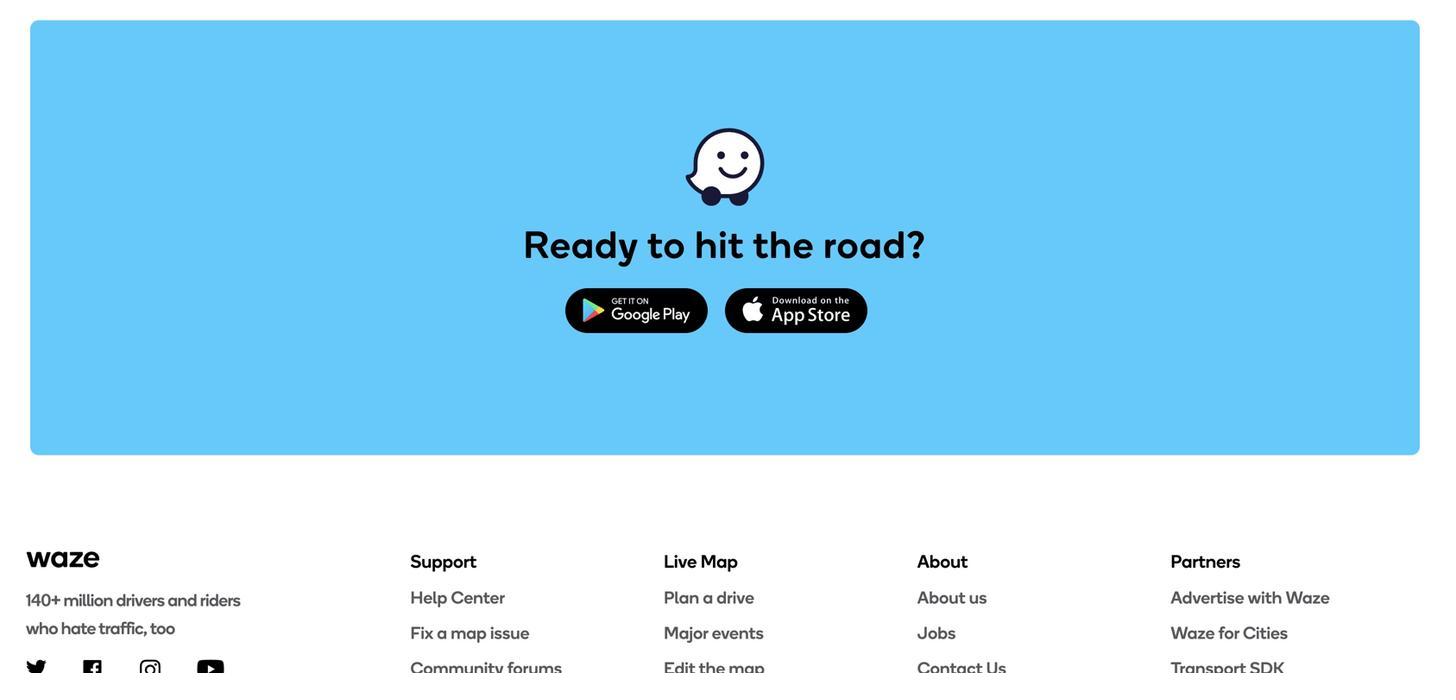 Task type: vqa. For each thing, say whether or not it's contained in the screenshot.
a related to Fix
yes



Task type: describe. For each thing, give the bounding box(es) containing it.
hit
[[695, 222, 745, 268]]

help center
[[411, 588, 505, 608]]

instagram link
[[140, 660, 161, 674]]

plan a drive
[[664, 588, 755, 608]]

0 vertical spatial waze
[[1286, 588, 1330, 608]]

help
[[411, 588, 448, 608]]

a for plan
[[703, 588, 713, 608]]

waze for cities
[[1171, 623, 1289, 644]]

live
[[664, 551, 697, 573]]

facebook link
[[83, 660, 102, 674]]

youtube link
[[197, 660, 225, 674]]

fix a map issue link
[[411, 622, 664, 645]]

fix a map issue
[[411, 623, 530, 644]]

plan a drive link
[[664, 587, 918, 609]]

partners
[[1171, 551, 1241, 573]]

140+ million drivers and riders who hate traffic, too
[[26, 590, 241, 639]]

ready to hit the road?
[[524, 222, 927, 268]]

about us link
[[918, 587, 1171, 609]]

issue
[[491, 623, 530, 644]]

major
[[664, 623, 709, 644]]

{{ data.sidebar.logolink.text }} image
[[26, 550, 100, 569]]

140+
[[26, 590, 60, 611]]

instagram image
[[140, 660, 161, 674]]

about us
[[918, 588, 988, 608]]

who
[[26, 618, 58, 639]]

too
[[150, 618, 175, 639]]

million
[[64, 590, 113, 611]]

facebook image
[[83, 660, 102, 674]]

the
[[753, 222, 815, 268]]

advertise with waze
[[1171, 588, 1330, 608]]

waze for cities link
[[1171, 622, 1425, 645]]

advertise with waze link
[[1171, 587, 1425, 609]]

twitter image
[[26, 660, 47, 674]]

about for about us
[[918, 588, 966, 608]]

cities
[[1244, 623, 1289, 644]]

major events link
[[664, 622, 918, 645]]



Task type: locate. For each thing, give the bounding box(es) containing it.
1 vertical spatial waze
[[1171, 623, 1215, 644]]

jobs
[[918, 623, 956, 644]]

major events
[[664, 623, 764, 644]]

1 vertical spatial about
[[918, 588, 966, 608]]

waze
[[1286, 588, 1330, 608], [1171, 623, 1215, 644]]

us
[[970, 588, 988, 608]]

drivers
[[116, 590, 165, 611]]

youtube image
[[197, 660, 225, 674]]

about up about us
[[918, 551, 968, 573]]

live map
[[664, 551, 738, 573]]

and
[[168, 590, 197, 611]]

events
[[712, 623, 764, 644]]

0 vertical spatial a
[[703, 588, 713, 608]]

1 vertical spatial a
[[437, 623, 447, 644]]

traffic,
[[99, 618, 147, 639]]

0 vertical spatial about
[[918, 551, 968, 573]]

0 horizontal spatial waze
[[1171, 623, 1215, 644]]

a right plan
[[703, 588, 713, 608]]

a
[[703, 588, 713, 608], [437, 623, 447, 644]]

jobs link
[[918, 622, 1171, 645]]

about up jobs
[[918, 588, 966, 608]]

riders
[[200, 590, 241, 611]]

map
[[701, 551, 738, 573]]

plan
[[664, 588, 700, 608]]

1 horizontal spatial waze
[[1286, 588, 1330, 608]]

help center link
[[411, 587, 664, 609]]

advertise
[[1171, 588, 1245, 608]]

support
[[411, 551, 477, 573]]

twitter link
[[26, 660, 47, 674]]

about for about
[[918, 551, 968, 573]]

with
[[1248, 588, 1283, 608]]

ready
[[524, 222, 639, 268]]

fix
[[411, 623, 434, 644]]

about
[[918, 551, 968, 573], [918, 588, 966, 608]]

center
[[451, 588, 505, 608]]

road?
[[824, 222, 927, 268]]

map
[[451, 623, 487, 644]]

2 about from the top
[[918, 588, 966, 608]]

waze up waze for cities link
[[1286, 588, 1330, 608]]

a for fix
[[437, 623, 447, 644]]

a right fix
[[437, 623, 447, 644]]

for
[[1219, 623, 1240, 644]]

to
[[648, 222, 686, 268]]

waze left for
[[1171, 623, 1215, 644]]

1 about from the top
[[918, 551, 968, 573]]

0 horizontal spatial a
[[437, 623, 447, 644]]

drive
[[717, 588, 755, 608]]

hate
[[61, 618, 96, 639]]

1 horizontal spatial a
[[703, 588, 713, 608]]



